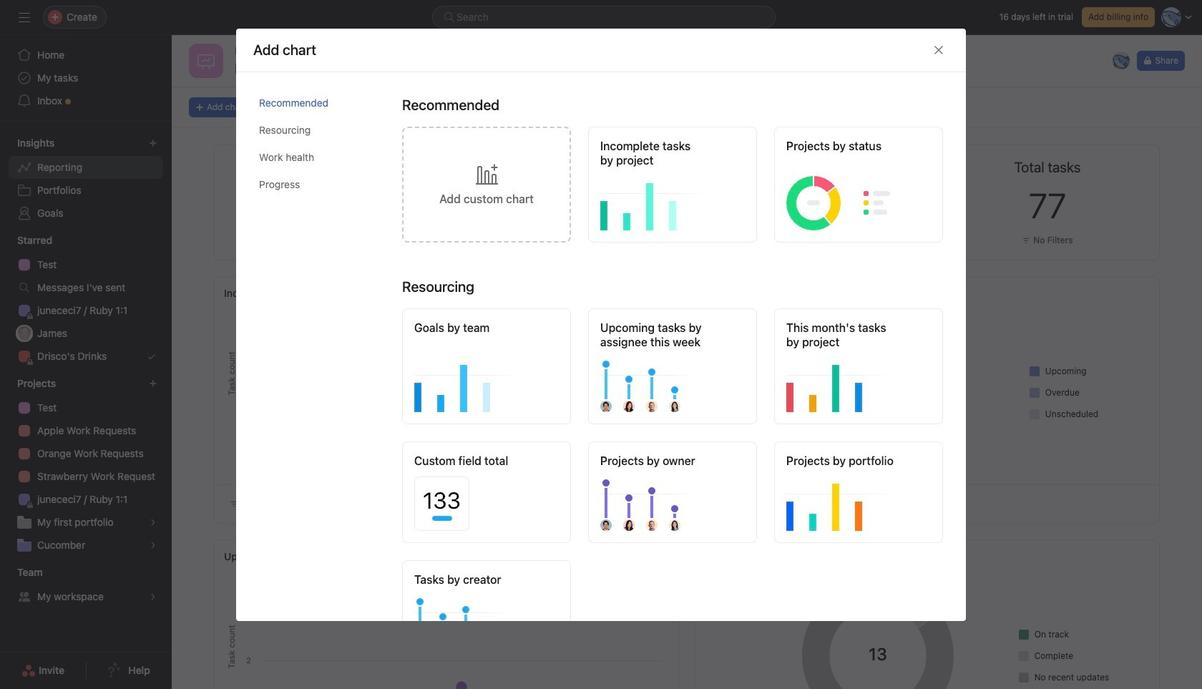 Task type: describe. For each thing, give the bounding box(es) containing it.
add to starred image
[[382, 63, 394, 74]]

1 horizontal spatial image of a blue lollipop chart image
[[600, 355, 746, 412]]

image of a multicolored donut chart image
[[786, 173, 932, 230]]

starred element
[[0, 228, 172, 371]]

image of a green column chart image
[[600, 173, 746, 230]]

teams element
[[0, 560, 172, 611]]



Task type: locate. For each thing, give the bounding box(es) containing it.
image of a blue lollipop chart image
[[600, 355, 746, 412], [414, 592, 560, 649]]

2 image of a multicolored column chart image from the top
[[786, 473, 932, 531]]

global element
[[0, 35, 172, 121]]

hide sidebar image
[[19, 11, 30, 23]]

image of a numeric rollup card image
[[414, 473, 560, 531]]

0 horizontal spatial image of a blue lollipop chart image
[[414, 592, 560, 649]]

projects element
[[0, 371, 172, 560]]

1 image of a multicolored column chart image from the top
[[786, 355, 932, 412]]

1 vertical spatial image of a multicolored column chart image
[[786, 473, 932, 531]]

insights element
[[0, 130, 172, 228]]

0 vertical spatial image of a blue lollipop chart image
[[600, 355, 746, 412]]

image of a blue column chart image
[[414, 355, 560, 412]]

list box
[[432, 6, 776, 29]]

report image
[[198, 52, 215, 69]]

close image
[[933, 44, 945, 56]]

image of a multicolored column chart image
[[786, 355, 932, 412], [786, 473, 932, 531]]

0 vertical spatial image of a multicolored column chart image
[[786, 355, 932, 412]]

1 vertical spatial image of a blue lollipop chart image
[[414, 592, 560, 649]]

image of a purple lollipop chart image
[[600, 473, 746, 531]]

show options image
[[362, 63, 374, 74]]



Task type: vqa. For each thing, say whether or not it's contained in the screenshot.
Add field Icon
no



